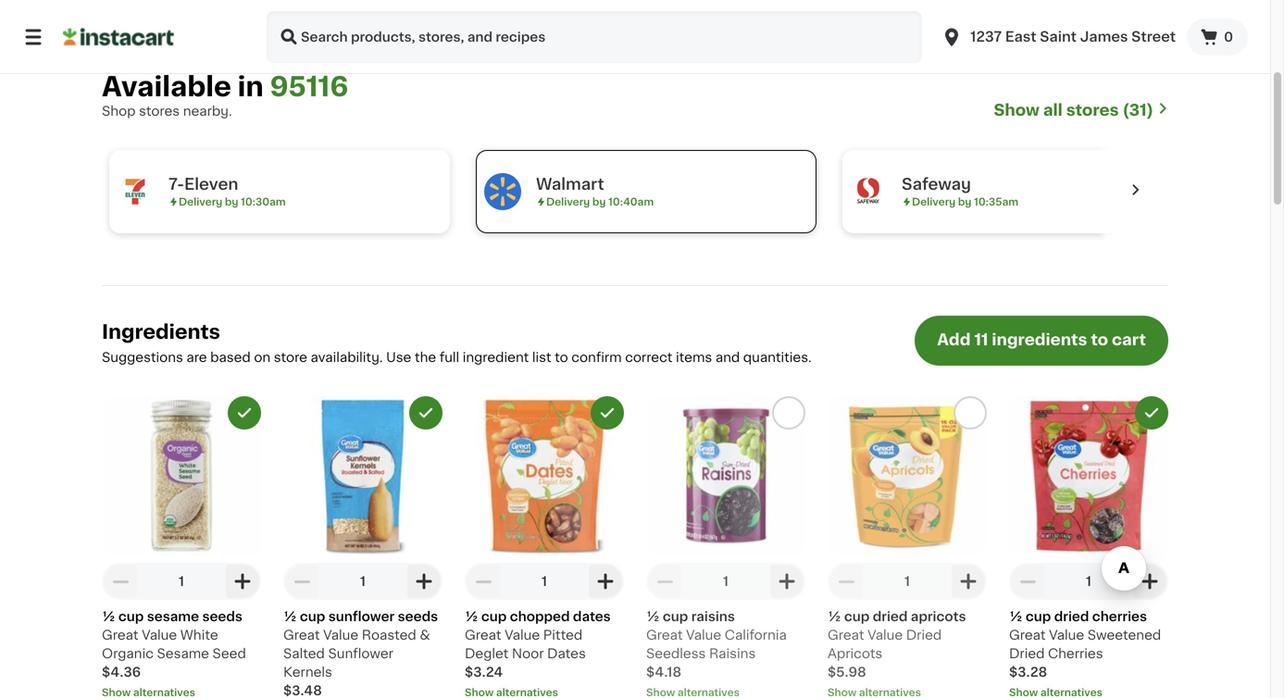 Task type: locate. For each thing, give the bounding box(es) containing it.
4 decrement quantity image from the left
[[835, 570, 858, 593]]

unselect item image for ½ cup chopped dates
[[599, 405, 616, 421]]

show alternatives button down cherries
[[1010, 685, 1169, 698]]

seeds up &
[[398, 610, 438, 623]]

great up deglet
[[465, 629, 502, 642]]

increment quantity image
[[958, 570, 980, 593], [1139, 570, 1161, 593]]

cup up seedless
[[663, 610, 688, 623]]

show alternatives button for cherries
[[1010, 685, 1169, 698]]

3 great from the left
[[465, 629, 502, 642]]

delivery for 7-eleven
[[179, 197, 223, 207]]

1 horizontal spatial increment quantity image
[[1139, 570, 1161, 593]]

½ cup raisins great value california seedless raisins $4.18 show alternatives
[[646, 610, 787, 698]]

3 cup from the left
[[482, 610, 507, 623]]

2 decrement quantity image from the left
[[1017, 570, 1039, 593]]

cup up organic
[[118, 610, 144, 623]]

decrement quantity image for ½ cup dried cherries
[[1017, 570, 1039, 593]]

½ inside ½ cup sesame seeds great value white organic sesame seed $4.36 show alternatives
[[102, 610, 115, 623]]

kernels
[[283, 666, 332, 679]]

2 horizontal spatial by
[[959, 197, 972, 207]]

raisins
[[709, 647, 756, 660]]

1 unselect item image from the left
[[418, 405, 434, 421]]

6 ½ from the left
[[1010, 610, 1023, 623]]

show alternatives button for noor
[[465, 685, 624, 698]]

1237
[[971, 30, 1002, 44]]

decrement quantity image for ½ cup sesame seeds
[[109, 570, 132, 593]]

available
[[102, 74, 231, 100]]

5 value from the left
[[868, 629, 903, 642]]

cup
[[118, 610, 144, 623], [300, 610, 325, 623], [482, 610, 507, 623], [663, 610, 688, 623], [845, 610, 870, 623], [1026, 610, 1052, 623]]

2 cup from the left
[[300, 610, 325, 623]]

show inside the ½ cup dried cherries great value sweetened dried cherries $3.28 show alternatives
[[1010, 688, 1038, 698]]

add 11 ingredients to cart
[[938, 332, 1147, 348]]

4 1 from the left
[[723, 575, 729, 588]]

value for &
[[323, 629, 359, 642]]

great inside ½ cup dried apricots great value dried apricots $5.98 show alternatives
[[828, 629, 865, 642]]

1 by from the left
[[225, 197, 238, 207]]

2 alternatives from the left
[[496, 688, 558, 698]]

None search field
[[267, 11, 923, 63]]

1 vertical spatial to
[[555, 351, 568, 364]]

5 show alternatives button from the left
[[1010, 685, 1169, 698]]

½ inside ½ cup chopped dates great value pitted deglet noor dates $3.24 show alternatives
[[465, 610, 478, 623]]

1 up sunflower
[[360, 575, 366, 588]]

10:35am
[[975, 197, 1019, 207]]

3 ½ from the left
[[465, 610, 478, 623]]

6 1 from the left
[[1086, 575, 1092, 588]]

value for apricots
[[868, 629, 903, 642]]

to
[[1091, 332, 1109, 348], [555, 351, 568, 364]]

show down $3.28
[[1010, 688, 1038, 698]]

cup inside ½ cup sesame seeds great value white organic sesame seed $4.36 show alternatives
[[118, 610, 144, 623]]

3 delivery from the left
[[912, 197, 956, 207]]

show alternatives button down sesame
[[102, 685, 261, 698]]

1 alternatives from the left
[[133, 688, 195, 698]]

½ inside ½ cup raisins great value california seedless raisins $4.18 show alternatives
[[646, 610, 660, 623]]

saint
[[1040, 30, 1077, 44]]

decrement quantity image up the salted at the left of the page
[[291, 570, 313, 593]]

½ up the salted at the left of the page
[[283, 610, 297, 623]]

1 up the sweetened
[[1086, 575, 1092, 588]]

cup inside ½ cup chopped dates great value pitted deglet noor dates $3.24 show alternatives
[[482, 610, 507, 623]]

product group
[[102, 396, 261, 698], [283, 396, 443, 698], [465, 396, 624, 698], [646, 396, 806, 698], [828, 396, 987, 698], [1010, 396, 1169, 698]]

decrement quantity image
[[109, 570, 132, 593], [1017, 570, 1039, 593]]

3 product group from the left
[[465, 396, 624, 698]]

½ inside ½ cup dried apricots great value dried apricots $5.98 show alternatives
[[828, 610, 841, 623]]

items
[[676, 351, 712, 364]]

½ up deglet
[[465, 610, 478, 623]]

walmart
[[536, 176, 604, 192]]

decrement quantity image up organic
[[109, 570, 132, 593]]

correct
[[625, 351, 673, 364]]

increment quantity image
[[232, 570, 254, 593], [413, 570, 435, 593], [595, 570, 617, 593], [776, 570, 798, 593]]

seeds for roasted
[[398, 610, 438, 623]]

1237 east saint james street
[[971, 30, 1176, 44]]

7-eleven
[[169, 176, 238, 192]]

store
[[274, 351, 307, 364]]

½ for ½ cup dried apricots great value dried apricots $5.98 show alternatives
[[828, 610, 841, 623]]

show alternatives button
[[102, 685, 261, 698], [465, 685, 624, 698], [646, 685, 806, 698], [828, 685, 987, 698], [1010, 685, 1169, 698]]

value up cherries
[[1049, 629, 1085, 642]]

1 increment quantity image from the left
[[232, 570, 254, 593]]

dried for sweetened
[[1055, 610, 1090, 623]]

dried inside the ½ cup dried cherries great value sweetened dried cherries $3.28 show alternatives
[[1055, 610, 1090, 623]]

0 horizontal spatial dried
[[873, 610, 908, 623]]

3 increment quantity image from the left
[[595, 570, 617, 593]]

value
[[142, 629, 177, 642], [323, 629, 359, 642], [505, 629, 540, 642], [686, 629, 722, 642], [868, 629, 903, 642], [1049, 629, 1085, 642]]

suggestions
[[102, 351, 183, 364]]

delivery for walmart
[[546, 197, 590, 207]]

full
[[440, 351, 460, 364]]

1 for ½ cup sesame seeds
[[179, 575, 184, 588]]

alternatives inside ½ cup chopped dates great value pitted deglet noor dates $3.24 show alternatives
[[496, 688, 558, 698]]

value inside the ½ cup dried cherries great value sweetened dried cherries $3.28 show alternatives
[[1049, 629, 1085, 642]]

dried up cherries
[[1055, 610, 1090, 623]]

alternatives inside ½ cup raisins great value california seedless raisins $4.18 show alternatives
[[678, 688, 740, 698]]

1 cup from the left
[[118, 610, 144, 623]]

1 show alternatives button from the left
[[102, 685, 261, 698]]

great for ½ cup dried apricots great value dried apricots $5.98 show alternatives
[[828, 629, 865, 642]]

3 value from the left
[[505, 629, 540, 642]]

1 increment quantity image from the left
[[958, 570, 980, 593]]

1 seeds from the left
[[202, 610, 243, 623]]

5 1 from the left
[[905, 575, 910, 588]]

dried
[[907, 629, 942, 642], [1010, 647, 1045, 660]]

unselect item image down cart
[[1144, 405, 1161, 421]]

½ inside ½ cup sunflower seeds great value roasted & salted sunflower kernels $3.48
[[283, 610, 297, 623]]

value down sesame at the bottom left of page
[[142, 629, 177, 642]]

ingredients
[[992, 332, 1088, 348]]

cherries
[[1093, 610, 1148, 623]]

decrement quantity image up apricots
[[835, 570, 858, 593]]

increment quantity image up the dates
[[595, 570, 617, 593]]

1 decrement quantity image from the left
[[291, 570, 313, 593]]

great up the salted at the left of the page
[[283, 629, 320, 642]]

by left 10:35am
[[959, 197, 972, 207]]

2 show alternatives button from the left
[[465, 685, 624, 698]]

decrement quantity image for ½ cup sunflower seeds
[[291, 570, 313, 593]]

dried inside the ½ cup dried cherries great value sweetened dried cherries $3.28 show alternatives
[[1010, 647, 1045, 660]]

show
[[994, 102, 1040, 118], [102, 688, 131, 698], [465, 688, 494, 698], [646, 688, 675, 698], [828, 688, 857, 698], [1010, 688, 1038, 698]]

1 horizontal spatial stores
[[1067, 102, 1119, 118]]

add 11 ingredients to cart button
[[915, 316, 1169, 366]]

2 increment quantity image from the left
[[413, 570, 435, 593]]

show inside ½ cup chopped dates great value pitted deglet noor dates $3.24 show alternatives
[[465, 688, 494, 698]]

to inside add 11 ingredients to cart button
[[1091, 332, 1109, 348]]

stores inside button
[[1067, 102, 1119, 118]]

1 horizontal spatial dried
[[1010, 647, 1045, 660]]

3 1 from the left
[[542, 575, 547, 588]]

½ up seedless
[[646, 610, 660, 623]]

increment quantity image for ½ cup dried apricots
[[958, 570, 980, 593]]

3 alternatives from the left
[[678, 688, 740, 698]]

$3.28
[[1010, 666, 1048, 679]]

½ up $3.28
[[1010, 610, 1023, 623]]

decrement quantity image for ½ cup dried apricots
[[835, 570, 858, 593]]

cup up apricots
[[845, 610, 870, 623]]

add
[[938, 332, 971, 348]]

decrement quantity image
[[291, 570, 313, 593], [472, 570, 495, 593], [654, 570, 676, 593], [835, 570, 858, 593]]

value inside ½ cup sunflower seeds great value roasted & salted sunflower kernels $3.48
[[323, 629, 359, 642]]

2 1237 east saint james street button from the left
[[941, 11, 1176, 63]]

value up sunflower
[[323, 629, 359, 642]]

1 decrement quantity image from the left
[[109, 570, 132, 593]]

1 horizontal spatial unselect item image
[[599, 405, 616, 421]]

delivery down 7-eleven on the top
[[179, 197, 223, 207]]

7-
[[169, 176, 184, 192]]

great inside ½ cup sesame seeds great value white organic sesame seed $4.36 show alternatives
[[102, 629, 138, 642]]

4 great from the left
[[646, 629, 683, 642]]

1 up sesame at the bottom left of page
[[179, 575, 184, 588]]

to right 'list' at the left bottom
[[555, 351, 568, 364]]

½ cup sunflower seeds great value roasted & salted sunflower kernels $3.48
[[283, 610, 438, 697]]

dates
[[573, 610, 611, 623]]

cherries
[[1048, 647, 1104, 660]]

3 decrement quantity image from the left
[[654, 570, 676, 593]]

1 up ½ cup dried apricots great value dried apricots $5.98 show alternatives
[[905, 575, 910, 588]]

great up seedless
[[646, 629, 683, 642]]

½
[[102, 610, 115, 623], [283, 610, 297, 623], [465, 610, 478, 623], [646, 610, 660, 623], [828, 610, 841, 623], [1010, 610, 1023, 623]]

seeds inside ½ cup sesame seeds great value white organic sesame seed $4.36 show alternatives
[[202, 610, 243, 623]]

$3.48
[[283, 684, 322, 697]]

4 cup from the left
[[663, 610, 688, 623]]

95116
[[270, 74, 349, 100]]

unselect item image
[[418, 405, 434, 421], [599, 405, 616, 421], [1144, 405, 1161, 421]]

cup for ½ cup dried cherries great value sweetened dried cherries $3.28 show alternatives
[[1026, 610, 1052, 623]]

2 dried from the left
[[1055, 610, 1090, 623]]

2 increment quantity image from the left
[[1139, 570, 1161, 593]]

1 horizontal spatial decrement quantity image
[[1017, 570, 1039, 593]]

value for organic
[[142, 629, 177, 642]]

cup up deglet
[[482, 610, 507, 623]]

6 cup from the left
[[1026, 610, 1052, 623]]

0 horizontal spatial seeds
[[202, 610, 243, 623]]

show alternatives button for $4.18
[[646, 685, 806, 698]]

cup for ½ cup sunflower seeds great value roasted & salted sunflower kernels $3.48
[[300, 610, 325, 623]]

0 horizontal spatial unselect item image
[[418, 405, 434, 421]]

6 great from the left
[[1010, 629, 1046, 642]]

seeds inside ½ cup sunflower seeds great value roasted & salted sunflower kernels $3.48
[[398, 610, 438, 623]]

decrement quantity image up seedless
[[654, 570, 676, 593]]

stores inside available in 95116 shop stores nearby.
[[139, 105, 180, 118]]

increment quantity image up apricots
[[958, 570, 980, 593]]

organic
[[102, 647, 154, 660]]

1 delivery from the left
[[179, 197, 223, 207]]

seedless
[[646, 647, 706, 660]]

alternatives down sesame
[[133, 688, 195, 698]]

dried up $3.28
[[1010, 647, 1045, 660]]

value inside ½ cup chopped dates great value pitted deglet noor dates $3.24 show alternatives
[[505, 629, 540, 642]]

dried left apricots
[[873, 610, 908, 623]]

show inside ½ cup dried apricots great value dried apricots $5.98 show alternatives
[[828, 688, 857, 698]]

0 button
[[1187, 19, 1249, 56]]

$4.18
[[646, 666, 682, 679]]

dried inside ½ cup dried apricots great value dried apricots $5.98 show alternatives
[[873, 610, 908, 623]]

stores down available
[[139, 105, 180, 118]]

deglet
[[465, 647, 509, 660]]

5 great from the left
[[828, 629, 865, 642]]

james
[[1081, 30, 1129, 44]]

1 up the raisins
[[723, 575, 729, 588]]

seeds
[[202, 610, 243, 623], [398, 610, 438, 623]]

availability.
[[311, 351, 383, 364]]

increment quantity image up &
[[413, 570, 435, 593]]

value up apricots
[[868, 629, 903, 642]]

6 value from the left
[[1049, 629, 1085, 642]]

1 vertical spatial dried
[[1010, 647, 1045, 660]]

apricots
[[911, 610, 966, 623]]

increment quantity image up the california
[[776, 570, 798, 593]]

sunflower
[[329, 610, 395, 623]]

1 1 from the left
[[179, 575, 184, 588]]

cup inside ½ cup dried apricots great value dried apricots $5.98 show alternatives
[[845, 610, 870, 623]]

$4.36
[[102, 666, 141, 679]]

great for ½ cup dried cherries great value sweetened dried cherries $3.28 show alternatives
[[1010, 629, 1046, 642]]

show alternatives button for $5.98
[[828, 685, 987, 698]]

1 for ½ cup dried apricots
[[905, 575, 910, 588]]

½ up apricots
[[828, 610, 841, 623]]

delivery down the walmart
[[546, 197, 590, 207]]

delivery
[[179, 197, 223, 207], [546, 197, 590, 207], [912, 197, 956, 207]]

great inside ½ cup chopped dates great value pitted deglet noor dates $3.24 show alternatives
[[465, 629, 502, 642]]

0 vertical spatial dried
[[907, 629, 942, 642]]

east
[[1006, 30, 1037, 44]]

sunflower
[[328, 647, 394, 660]]

great up $3.28
[[1010, 629, 1046, 642]]

0 horizontal spatial increment quantity image
[[958, 570, 980, 593]]

2 decrement quantity image from the left
[[472, 570, 495, 593]]

4 alternatives from the left
[[859, 688, 922, 698]]

alternatives
[[133, 688, 195, 698], [496, 688, 558, 698], [678, 688, 740, 698], [859, 688, 922, 698], [1041, 688, 1103, 698]]

are
[[187, 351, 207, 364]]

roasted
[[362, 629, 417, 642]]

great inside ½ cup raisins great value california seedless raisins $4.18 show alternatives
[[646, 629, 683, 642]]

2 great from the left
[[283, 629, 320, 642]]

½ up organic
[[102, 610, 115, 623]]

show down $4.36
[[102, 688, 131, 698]]

2 1 from the left
[[360, 575, 366, 588]]

3 show alternatives button from the left
[[646, 685, 806, 698]]

1
[[179, 575, 184, 588], [360, 575, 366, 588], [542, 575, 547, 588], [723, 575, 729, 588], [905, 575, 910, 588], [1086, 575, 1092, 588]]

4 show alternatives button from the left
[[828, 685, 987, 698]]

4 ½ from the left
[[646, 610, 660, 623]]

2 ½ from the left
[[283, 610, 297, 623]]

11
[[975, 332, 989, 348]]

2 by from the left
[[593, 197, 606, 207]]

2 value from the left
[[323, 629, 359, 642]]

great inside the ½ cup dried cherries great value sweetened dried cherries $3.28 show alternatives
[[1010, 629, 1046, 642]]

stores
[[1067, 102, 1119, 118], [139, 105, 180, 118]]

increment quantity image up cherries
[[1139, 570, 1161, 593]]

2 delivery from the left
[[546, 197, 590, 207]]

3 unselect item image from the left
[[1144, 405, 1161, 421]]

1 horizontal spatial dried
[[1055, 610, 1090, 623]]

5 alternatives from the left
[[1041, 688, 1103, 698]]

seeds up white
[[202, 610, 243, 623]]

value down the raisins
[[686, 629, 722, 642]]

½ for ½ cup dried cherries great value sweetened dried cherries $3.28 show alternatives
[[1010, 610, 1023, 623]]

value inside ½ cup raisins great value california seedless raisins $4.18 show alternatives
[[686, 629, 722, 642]]

1 horizontal spatial delivery
[[546, 197, 590, 207]]

0 horizontal spatial delivery
[[179, 197, 223, 207]]

suggestions are based on store availability. use the full ingredient list to confirm correct items and quantities.
[[102, 351, 812, 364]]

great
[[102, 629, 138, 642], [283, 629, 320, 642], [465, 629, 502, 642], [646, 629, 683, 642], [828, 629, 865, 642], [1010, 629, 1046, 642]]

½ for ½ cup sunflower seeds great value roasted & salted sunflower kernels $3.48
[[283, 610, 297, 623]]

show down '$4.18'
[[646, 688, 675, 698]]

1 horizontal spatial to
[[1091, 332, 1109, 348]]

4 increment quantity image from the left
[[776, 570, 798, 593]]

0 horizontal spatial decrement quantity image
[[109, 570, 132, 593]]

cup up the salted at the left of the page
[[300, 610, 325, 623]]

1 for ½ cup chopped dates
[[542, 575, 547, 588]]

2 unselect item image from the left
[[599, 405, 616, 421]]

decrement quantity image up $3.28
[[1017, 570, 1039, 593]]

alternatives inside ½ cup sesame seeds great value white organic sesame seed $4.36 show alternatives
[[133, 688, 195, 698]]

great up organic
[[102, 629, 138, 642]]

delivery by 10:30am
[[179, 197, 286, 207]]

0 vertical spatial to
[[1091, 332, 1109, 348]]

cup inside the ½ cup dried cherries great value sweetened dried cherries $3.28 show alternatives
[[1026, 610, 1052, 623]]

by left 10:40am
[[593, 197, 606, 207]]

95116 button
[[270, 72, 349, 102]]

show down the $5.98
[[828, 688, 857, 698]]

alternatives down the $5.98
[[859, 688, 922, 698]]

delivery by 10:40am
[[546, 197, 654, 207]]

cup inside ½ cup raisins great value california seedless raisins $4.18 show alternatives
[[663, 610, 688, 623]]

5 ½ from the left
[[828, 610, 841, 623]]

stores right all
[[1067, 102, 1119, 118]]

to left cart
[[1091, 332, 1109, 348]]

alternatives down cherries
[[1041, 688, 1103, 698]]

alternatives down the noor
[[496, 688, 558, 698]]

show alternatives button down raisins
[[646, 685, 806, 698]]

1 horizontal spatial seeds
[[398, 610, 438, 623]]

show alternatives button down the noor
[[465, 685, 624, 698]]

great up apricots
[[828, 629, 865, 642]]

show alternatives button down the $5.98
[[828, 685, 987, 698]]

show left all
[[994, 102, 1040, 118]]

by down eleven
[[225, 197, 238, 207]]

1 up chopped
[[542, 575, 547, 588]]

0 horizontal spatial dried
[[907, 629, 942, 642]]

1 product group from the left
[[102, 396, 261, 698]]

delivery down safeway
[[912, 197, 956, 207]]

value inside ½ cup sesame seeds great value white organic sesame seed $4.36 show alternatives
[[142, 629, 177, 642]]

increment quantity image up seed at the bottom left of the page
[[232, 570, 254, 593]]

by
[[225, 197, 238, 207], [593, 197, 606, 207], [959, 197, 972, 207]]

2 horizontal spatial unselect item image
[[1144, 405, 1161, 421]]

1 ½ from the left
[[102, 610, 115, 623]]

unselect item image down confirm
[[599, 405, 616, 421]]

4 value from the left
[[686, 629, 722, 642]]

by for 7-eleven
[[225, 197, 238, 207]]

1 value from the left
[[142, 629, 177, 642]]

5 cup from the left
[[845, 610, 870, 623]]

value up the noor
[[505, 629, 540, 642]]

unselect item image down the
[[418, 405, 434, 421]]

0 horizontal spatial by
[[225, 197, 238, 207]]

cup up cherries
[[1026, 610, 1052, 623]]

0 horizontal spatial stores
[[139, 105, 180, 118]]

0 horizontal spatial to
[[555, 351, 568, 364]]

dried down apricots
[[907, 629, 942, 642]]

½ cup dried apricots great value dried apricots $5.98 show alternatives
[[828, 610, 966, 698]]

cup inside ½ cup sunflower seeds great value roasted & salted sunflower kernels $3.48
[[300, 610, 325, 623]]

great inside ½ cup sunflower seeds great value roasted & salted sunflower kernels $3.48
[[283, 629, 320, 642]]

salted
[[283, 647, 325, 660]]

show down '$3.24'
[[465, 688, 494, 698]]

confirm
[[572, 351, 622, 364]]

in
[[238, 74, 264, 100]]

sesame
[[157, 647, 209, 660]]

value inside ½ cup dried apricots great value dried apricots $5.98 show alternatives
[[868, 629, 903, 642]]

½ inside the ½ cup dried cherries great value sweetened dried cherries $3.28 show alternatives
[[1010, 610, 1023, 623]]

5 product group from the left
[[828, 396, 987, 698]]

1 horizontal spatial by
[[593, 197, 606, 207]]

3 by from the left
[[959, 197, 972, 207]]

1 dried from the left
[[873, 610, 908, 623]]

decrement quantity image up deglet
[[472, 570, 495, 593]]

2 seeds from the left
[[398, 610, 438, 623]]

2 horizontal spatial delivery
[[912, 197, 956, 207]]

cup for ½ cup raisins great value california seedless raisins $4.18 show alternatives
[[663, 610, 688, 623]]

½ for ½ cup sesame seeds great value white organic sesame seed $4.36 show alternatives
[[102, 610, 115, 623]]

1 great from the left
[[102, 629, 138, 642]]

dried
[[873, 610, 908, 623], [1055, 610, 1090, 623]]

seeds for white
[[202, 610, 243, 623]]

alternatives down raisins
[[678, 688, 740, 698]]

$5.98
[[828, 666, 867, 679]]



Task type: describe. For each thing, give the bounding box(es) containing it.
shop
[[102, 105, 136, 118]]

increment quantity image for ½ cup sunflower seeds
[[413, 570, 435, 593]]

$3.24
[[465, 666, 503, 679]]

dates
[[547, 647, 586, 660]]

available in 95116 shop stores nearby.
[[102, 74, 349, 118]]

show alternatives button for sesame
[[102, 685, 261, 698]]

½ cup chopped dates great value pitted deglet noor dates $3.24 show alternatives
[[465, 610, 611, 698]]

cup for ½ cup dried apricots great value dried apricots $5.98 show alternatives
[[845, 610, 870, 623]]

list
[[532, 351, 552, 364]]

cup for ½ cup chopped dates great value pitted deglet noor dates $3.24 show alternatives
[[482, 610, 507, 623]]

unselect item image for ½ cup sunflower seeds
[[418, 405, 434, 421]]

Search field
[[267, 11, 923, 63]]

on
[[254, 351, 271, 364]]

white
[[180, 629, 218, 642]]

alternatives inside ½ cup dried apricots great value dried apricots $5.98 show alternatives
[[859, 688, 922, 698]]

½ for ½ cup raisins great value california seedless raisins $4.18 show alternatives
[[646, 610, 660, 623]]

eleven
[[184, 176, 238, 192]]

california
[[725, 629, 787, 642]]

show inside button
[[994, 102, 1040, 118]]

show inside ½ cup raisins great value california seedless raisins $4.18 show alternatives
[[646, 688, 675, 698]]

unselect item image
[[236, 405, 253, 421]]

noor
[[512, 647, 544, 660]]

dried for dried
[[873, 610, 908, 623]]

great for ½ cup sesame seeds great value white organic sesame seed $4.36 show alternatives
[[102, 629, 138, 642]]

walmart image
[[484, 173, 521, 210]]

sesame
[[147, 610, 199, 623]]

&
[[420, 629, 430, 642]]

instacart logo image
[[63, 26, 174, 48]]

and
[[716, 351, 740, 364]]

increment quantity image for ½ cup chopped dates
[[595, 570, 617, 593]]

delivery by 10:35am
[[912, 197, 1019, 207]]

1 for ½ cup dried cherries
[[1086, 575, 1092, 588]]

chopped
[[510, 610, 570, 623]]

all
[[1044, 102, 1063, 118]]

1 1237 east saint james street button from the left
[[930, 11, 1187, 63]]

ingredient
[[463, 351, 529, 364]]

dried inside ½ cup dried apricots great value dried apricots $5.98 show alternatives
[[907, 629, 942, 642]]

safeway image
[[850, 173, 887, 210]]

½ cup sesame seeds great value white organic sesame seed $4.36 show alternatives
[[102, 610, 246, 698]]

1 for ½ cup raisins
[[723, 575, 729, 588]]

2 product group from the left
[[283, 396, 443, 698]]

street
[[1132, 30, 1176, 44]]

cart
[[1112, 332, 1147, 348]]

pitted
[[543, 629, 583, 642]]

raisins
[[692, 610, 735, 623]]

rice cereal energy bars image
[[635, 0, 1271, 28]]

unselect item image for ½ cup dried cherries
[[1144, 405, 1161, 421]]

by for walmart
[[593, 197, 606, 207]]

7 eleven image
[[117, 173, 154, 210]]

sweetened
[[1088, 629, 1162, 642]]

value for deglet
[[505, 629, 540, 642]]

alternatives inside the ½ cup dried cherries great value sweetened dried cherries $3.28 show alternatives
[[1041, 688, 1103, 698]]

increment quantity image for ½ cup sesame seeds
[[232, 570, 254, 593]]

value for dried
[[1049, 629, 1085, 642]]

increment quantity image for ½ cup dried cherries
[[1139, 570, 1161, 593]]

½ cup dried cherries great value sweetened dried cherries $3.28 show alternatives
[[1010, 610, 1162, 698]]

great for ½ cup sunflower seeds great value roasted & salted sunflower kernels $3.48
[[283, 629, 320, 642]]

6 product group from the left
[[1010, 396, 1169, 698]]

based
[[210, 351, 251, 364]]

nearby.
[[183, 105, 232, 118]]

10:30am
[[241, 197, 286, 207]]

0
[[1225, 31, 1234, 44]]

show all stores (31) button
[[994, 100, 1169, 120]]

cup for ½ cup sesame seeds great value white organic sesame seed $4.36 show alternatives
[[118, 610, 144, 623]]

seed
[[213, 647, 246, 660]]

quantities.
[[744, 351, 812, 364]]

4 product group from the left
[[646, 396, 806, 698]]

great for ½ cup chopped dates great value pitted deglet noor dates $3.24 show alternatives
[[465, 629, 502, 642]]

the
[[415, 351, 436, 364]]

delivery for safeway
[[912, 197, 956, 207]]

increment quantity image for ½ cup raisins
[[776, 570, 798, 593]]

show inside ½ cup sesame seeds great value white organic sesame seed $4.36 show alternatives
[[102, 688, 131, 698]]

1 for ½ cup sunflower seeds
[[360, 575, 366, 588]]

use
[[386, 351, 412, 364]]

10:40am
[[609, 197, 654, 207]]

show all stores (31)
[[994, 102, 1154, 118]]

decrement quantity image for ½ cup raisins
[[654, 570, 676, 593]]

safeway
[[902, 176, 971, 192]]

by for safeway
[[959, 197, 972, 207]]

(31)
[[1123, 102, 1154, 118]]

decrement quantity image for ½ cup chopped dates
[[472, 570, 495, 593]]

½ for ½ cup chopped dates great value pitted deglet noor dates $3.24 show alternatives
[[465, 610, 478, 623]]

apricots
[[828, 647, 883, 660]]



Task type: vqa. For each thing, say whether or not it's contained in the screenshot.
2 within the THE HONEYCRISP APPLES, BAG 2 LB
no



